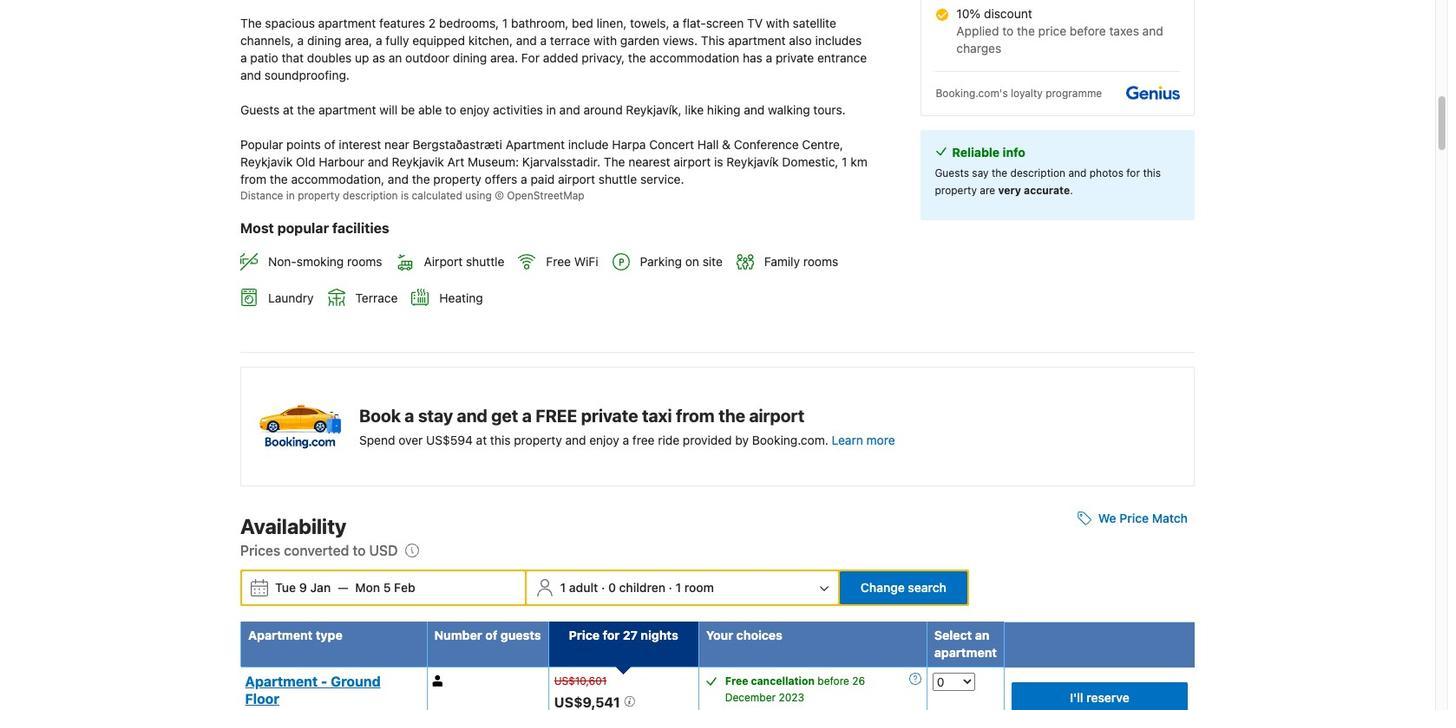 Task type: locate. For each thing, give the bounding box(es) containing it.
1 horizontal spatial property
[[514, 433, 562, 447]]

cancellation
[[751, 675, 815, 688]]

your choices
[[706, 628, 783, 643]]

2 horizontal spatial the
[[1017, 24, 1035, 38]]

an
[[975, 628, 989, 643]]

get
[[491, 406, 518, 426]]

floor
[[245, 691, 279, 707]]

airport
[[424, 255, 463, 269]]

to
[[1002, 24, 1014, 38], [353, 543, 366, 559]]

free left the wifi
[[546, 255, 571, 269]]

learn
[[832, 433, 863, 447]]

1 horizontal spatial before
[[1070, 24, 1106, 38]]

before left 26
[[818, 675, 849, 688]]

terrace
[[355, 290, 398, 305]]

©
[[495, 189, 504, 202]]

1 horizontal spatial 1
[[675, 580, 681, 595]]

1 vertical spatial price
[[569, 628, 600, 643]]

on
[[685, 255, 699, 269]]

mon 5 feb button
[[348, 572, 422, 604]]

0 vertical spatial before
[[1070, 24, 1106, 38]]

apartment inside apartment - ground floor
[[245, 674, 318, 690]]

learn more button
[[832, 432, 895, 449]]

the down discount
[[1017, 24, 1035, 38]]

27
[[623, 628, 638, 643]]

for left 27
[[603, 628, 620, 643]]

1 vertical spatial this
[[490, 433, 511, 447]]

apartment type
[[248, 628, 342, 643]]

stay
[[418, 406, 453, 426]]

before
[[1070, 24, 1106, 38], [818, 675, 849, 688]]

occupancy image
[[433, 676, 444, 687]]

· right 'children'
[[669, 580, 672, 595]]

0 horizontal spatial to
[[353, 543, 366, 559]]

description up facilities
[[343, 189, 398, 202]]

0 vertical spatial to
[[1002, 24, 1014, 38]]

very accurate .
[[998, 184, 1073, 197]]

tue 9 jan button
[[268, 572, 338, 604]]

a left free
[[623, 433, 629, 447]]

for
[[1126, 167, 1140, 180], [603, 628, 620, 643]]

1 · from the left
[[601, 580, 605, 595]]

this
[[1143, 167, 1161, 180], [490, 433, 511, 447]]

to left usd
[[353, 543, 366, 559]]

taxes
[[1109, 24, 1139, 38]]

search
[[908, 580, 947, 595]]

property down free
[[514, 433, 562, 447]]

before inside 10% discount applied to the price before taxes and charges
[[1070, 24, 1106, 38]]

0 horizontal spatial this
[[490, 433, 511, 447]]

0 horizontal spatial ·
[[601, 580, 605, 595]]

guests
[[500, 628, 541, 643]]

and
[[1142, 24, 1163, 38], [1068, 167, 1087, 180], [457, 406, 487, 426], [565, 433, 586, 447]]

1 horizontal spatial price
[[1119, 511, 1149, 526]]

number of guests
[[434, 628, 541, 643]]

2 horizontal spatial a
[[623, 433, 629, 447]]

to inside 10% discount applied to the price before taxes and charges
[[1002, 24, 1014, 38]]

the right the say
[[992, 167, 1007, 180]]

1 horizontal spatial the
[[992, 167, 1007, 180]]

· left 0
[[601, 580, 605, 595]]

2 rooms from the left
[[803, 255, 838, 269]]

non-smoking rooms
[[268, 255, 382, 269]]

rooms
[[347, 255, 382, 269], [803, 255, 838, 269]]

to down discount
[[1002, 24, 1014, 38]]

price right we
[[1119, 511, 1149, 526]]

description for is
[[343, 189, 398, 202]]

1 horizontal spatial this
[[1143, 167, 1161, 180]]

1 left adult
[[560, 580, 566, 595]]

description inside guests say the description and photos for this property are
[[1010, 167, 1065, 180]]

a right get
[[522, 406, 532, 426]]

enjoy
[[589, 433, 619, 447]]

laundry
[[268, 290, 314, 305]]

before right price
[[1070, 24, 1106, 38]]

and inside guests say the description and photos for this property are
[[1068, 167, 1087, 180]]

0 horizontal spatial a
[[405, 406, 414, 426]]

and left enjoy
[[565, 433, 586, 447]]

and right the taxes
[[1142, 24, 1163, 38]]

property right in
[[298, 189, 340, 202]]

1 horizontal spatial rooms
[[803, 255, 838, 269]]

book
[[359, 406, 401, 426]]

the
[[1017, 24, 1035, 38], [992, 167, 1007, 180], [718, 406, 745, 426]]

rooms down facilities
[[347, 255, 382, 269]]

booking.com.
[[752, 433, 828, 447]]

property down guests
[[935, 184, 977, 197]]

1 horizontal spatial for
[[1126, 167, 1140, 180]]

apartment down tue
[[248, 628, 313, 643]]

0 vertical spatial price
[[1119, 511, 1149, 526]]

booking.com's loyalty programme
[[936, 87, 1102, 100]]

1 horizontal spatial ·
[[669, 580, 672, 595]]

0 horizontal spatial the
[[718, 406, 745, 426]]

this right photos
[[1143, 167, 1161, 180]]

2 1 from the left
[[675, 580, 681, 595]]

apartment for apartment - ground floor
[[245, 674, 318, 690]]

apartment - ground floor
[[245, 674, 381, 707]]

1 vertical spatial to
[[353, 543, 366, 559]]

we
[[1098, 511, 1116, 526]]

0 horizontal spatial price
[[569, 628, 600, 643]]

0 horizontal spatial description
[[343, 189, 398, 202]]

0 vertical spatial free
[[546, 255, 571, 269]]

heating
[[439, 290, 483, 305]]

reliable
[[952, 145, 1000, 160]]

0 vertical spatial for
[[1126, 167, 1140, 180]]

a up 'over'
[[405, 406, 414, 426]]

taxi
[[642, 406, 672, 426]]

0 vertical spatial description
[[1010, 167, 1065, 180]]

1 vertical spatial free
[[725, 675, 748, 688]]

0 horizontal spatial before
[[818, 675, 849, 688]]

the inside book a stay and get a free private taxi from the airport spend over ‎us$594‏ at this property and enjoy a free ride provided by booking.com. learn more
[[718, 406, 745, 426]]

is
[[401, 189, 409, 202]]

1 horizontal spatial to
[[1002, 24, 1014, 38]]

the up by
[[718, 406, 745, 426]]

rooms right family
[[803, 255, 838, 269]]

2 horizontal spatial property
[[935, 184, 977, 197]]

1 horizontal spatial description
[[1010, 167, 1065, 180]]

guests
[[935, 167, 969, 180]]

more details on meals and payment options image
[[909, 673, 921, 685]]

family
[[764, 255, 800, 269]]

and up '.'
[[1068, 167, 1087, 180]]

availability
[[240, 514, 346, 539]]

property inside guests say the description and photos for this property are
[[935, 184, 977, 197]]

price
[[1119, 511, 1149, 526], [569, 628, 600, 643]]

0 horizontal spatial for
[[603, 628, 620, 643]]

1 horizontal spatial free
[[725, 675, 748, 688]]

property inside book a stay and get a free private taxi from the airport spend over ‎us$594‏ at this property and enjoy a free ride provided by booking.com. learn more
[[514, 433, 562, 447]]

apartment up floor
[[245, 674, 318, 690]]

prices converted to usd
[[240, 543, 398, 559]]

0 horizontal spatial rooms
[[347, 255, 382, 269]]

0 vertical spatial this
[[1143, 167, 1161, 180]]

0 horizontal spatial free
[[546, 255, 571, 269]]

free for free wifi
[[546, 255, 571, 269]]

description
[[1010, 167, 1065, 180], [343, 189, 398, 202]]

0 vertical spatial the
[[1017, 24, 1035, 38]]

wifi
[[574, 255, 598, 269]]

description up very accurate .
[[1010, 167, 1065, 180]]

this right at
[[490, 433, 511, 447]]

for right photos
[[1126, 167, 1140, 180]]

0 horizontal spatial 1
[[560, 580, 566, 595]]

1 vertical spatial apartment
[[245, 674, 318, 690]]

apartment - ground floor link
[[245, 673, 417, 708]]

more
[[866, 433, 895, 447]]

room
[[684, 580, 714, 595]]

select an apartment
[[934, 628, 997, 660]]

number
[[434, 628, 482, 643]]

before 26 december 2023
[[725, 675, 865, 704]]

and inside 10% discount applied to the price before taxes and charges
[[1142, 24, 1163, 38]]

type
[[316, 628, 342, 643]]

0 vertical spatial apartment
[[248, 628, 313, 643]]

mon
[[355, 580, 380, 595]]

feb
[[394, 580, 415, 595]]

adult
[[569, 580, 598, 595]]

1 vertical spatial the
[[992, 167, 1007, 180]]

1 vertical spatial before
[[818, 675, 849, 688]]

2 vertical spatial the
[[718, 406, 745, 426]]

a
[[405, 406, 414, 426], [522, 406, 532, 426], [623, 433, 629, 447]]

price left 27
[[569, 628, 600, 643]]

most popular facilities
[[240, 220, 389, 236]]

1 vertical spatial description
[[343, 189, 398, 202]]

free cancellation
[[725, 675, 815, 688]]

ground
[[331, 674, 381, 690]]

us$10,601
[[554, 675, 607, 688]]

free up the "december"
[[725, 675, 748, 688]]

1 left room
[[675, 580, 681, 595]]



Task type: vqa. For each thing, say whether or not it's contained in the screenshot.
right the the
yes



Task type: describe. For each thing, give the bounding box(es) containing it.
over
[[398, 433, 423, 447]]

the inside 10% discount applied to the price before taxes and charges
[[1017, 24, 1035, 38]]

shuttle
[[466, 255, 504, 269]]

apartment
[[934, 645, 997, 660]]

10% discount applied to the price before taxes and charges
[[956, 6, 1163, 56]]

loyalty
[[1011, 87, 1043, 100]]

by
[[735, 433, 749, 447]]

1 horizontal spatial a
[[522, 406, 532, 426]]

description for and
[[1010, 167, 1065, 180]]

book a stay and get a free private taxi from the airport image
[[255, 382, 345, 472]]

parking on site
[[640, 255, 723, 269]]

.
[[1070, 184, 1073, 197]]

say
[[972, 167, 989, 180]]

change search
[[861, 580, 947, 595]]

photos
[[1090, 167, 1123, 180]]

apartment for apartment type
[[248, 628, 313, 643]]

openstreetmap
[[507, 189, 584, 202]]

airport
[[749, 406, 804, 426]]

site
[[702, 255, 723, 269]]

change
[[861, 580, 905, 595]]

private
[[581, 406, 638, 426]]

popular
[[277, 220, 329, 236]]

tue 9 jan — mon 5 feb
[[275, 580, 415, 595]]

the inside guests say the description and photos for this property are
[[992, 167, 1007, 180]]

from
[[676, 406, 715, 426]]

at
[[476, 433, 487, 447]]

discount
[[984, 6, 1032, 21]]

0 horizontal spatial property
[[298, 189, 340, 202]]

parking
[[640, 255, 682, 269]]

0
[[608, 580, 616, 595]]

1 vertical spatial for
[[603, 628, 620, 643]]

free
[[536, 406, 577, 426]]

2023
[[779, 691, 804, 704]]

free
[[632, 433, 655, 447]]

children
[[619, 580, 665, 595]]

your
[[706, 628, 733, 643]]

5
[[383, 580, 391, 595]]

reliable info
[[952, 145, 1025, 160]]

spend
[[359, 433, 395, 447]]

2 · from the left
[[669, 580, 672, 595]]

this inside guests say the description and photos for this property are
[[1143, 167, 1161, 180]]

we price match button
[[1070, 503, 1195, 534]]

us$9,541
[[554, 694, 623, 710]]

december
[[725, 691, 776, 704]]

of
[[485, 628, 497, 643]]

for inside guests say the description and photos for this property are
[[1126, 167, 1140, 180]]

provided
[[683, 433, 732, 447]]

free for free cancellation
[[725, 675, 748, 688]]

airport shuttle
[[424, 255, 504, 269]]

price for 27 nights
[[569, 628, 678, 643]]

1 adult · 0 children · 1 room
[[560, 580, 714, 595]]

programme
[[1046, 87, 1102, 100]]

smoking
[[297, 255, 344, 269]]

price inside dropdown button
[[1119, 511, 1149, 526]]

guests say the description and photos for this property are
[[935, 167, 1161, 197]]

prices
[[240, 543, 280, 559]]

match
[[1152, 511, 1188, 526]]

26
[[852, 675, 865, 688]]

distance
[[240, 189, 283, 202]]

distance in property description is calculated using © openstreetmap
[[240, 189, 584, 202]]

‎us$594‏
[[426, 433, 473, 447]]

facilities
[[332, 220, 389, 236]]

accurate
[[1024, 184, 1070, 197]]

and up at
[[457, 406, 487, 426]]

charges
[[956, 41, 1001, 56]]

ride
[[658, 433, 679, 447]]

non-
[[268, 255, 297, 269]]

usd
[[369, 543, 398, 559]]

i'll reserve button
[[1012, 683, 1188, 711]]

-
[[321, 674, 327, 690]]

1 rooms from the left
[[347, 255, 382, 269]]

tue
[[275, 580, 296, 595]]

info
[[1003, 145, 1025, 160]]

calculated
[[412, 189, 462, 202]]

price
[[1038, 24, 1066, 38]]

9
[[299, 580, 307, 595]]

1 adult · 0 children · 1 room button
[[528, 572, 836, 604]]

are
[[980, 184, 995, 197]]

before inside before 26 december 2023
[[818, 675, 849, 688]]

using
[[465, 189, 492, 202]]

—
[[338, 580, 348, 595]]

10%
[[956, 6, 981, 21]]

converted
[[284, 543, 349, 559]]

select
[[934, 628, 972, 643]]

most
[[240, 220, 274, 236]]

i'll reserve
[[1070, 690, 1129, 705]]

this inside book a stay and get a free private taxi from the airport spend over ‎us$594‏ at this property and enjoy a free ride provided by booking.com. learn more
[[490, 433, 511, 447]]

free wifi
[[546, 255, 598, 269]]

family rooms
[[764, 255, 838, 269]]

in
[[286, 189, 295, 202]]

change search button
[[840, 572, 967, 604]]

1 1 from the left
[[560, 580, 566, 595]]



